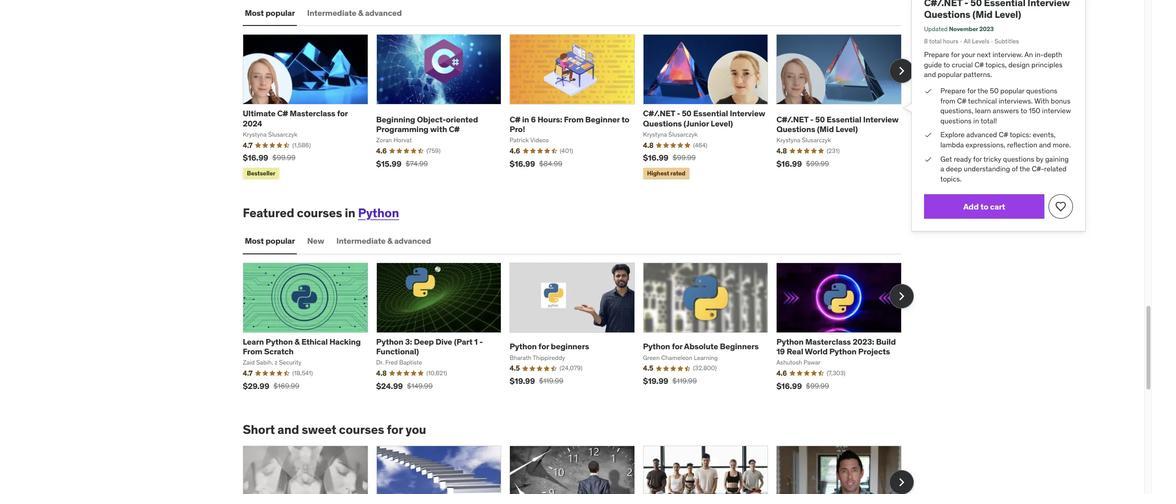 Task type: vqa. For each thing, say whether or not it's contained in the screenshot.
'c#/.net' associated with C#/.NET - 50 Essential Interview Questions (Junior Level)
yes



Task type: describe. For each thing, give the bounding box(es) containing it.
interview
[[1042, 106, 1071, 115]]

beginning object-oriented programming with c# link
[[376, 114, 478, 134]]

design
[[1008, 60, 1030, 69]]

(mid for c#/.net - 50 essential interview questions (mid level) krystyna ślusarczyk
[[817, 124, 834, 134]]

wishlist image
[[1055, 201, 1067, 213]]

c# inside 'explore advanced c# topics: events, lambda expressions, reflection and more.'
[[999, 130, 1008, 139]]

gaining
[[1045, 154, 1069, 163]]

c# in 6 hours: from beginner to pro! link
[[510, 114, 629, 134]]

c#/.net for c#/.net - 50 essential interview questions (junior level)
[[643, 108, 675, 119]]

prepare for your next interview. an in-depth guide to crucial c# topics, design principles and popular patterns.
[[924, 50, 1063, 79]]

pro!
[[510, 124, 525, 134]]

c# inside ultimate c# masterclass for 2024
[[277, 108, 288, 119]]

ślusarczyk
[[802, 136, 831, 144]]

essential for c#/.net - 50 essential interview questions (junior level)
[[693, 108, 728, 119]]

interview.
[[993, 50, 1023, 59]]

python 3: deep dive (part 1 - functional)
[[376, 337, 483, 356]]

of
[[1012, 164, 1018, 173]]

learn
[[243, 337, 264, 347]]

beginners
[[551, 341, 589, 352]]

featured
[[243, 205, 294, 221]]

bonus
[[1051, 96, 1071, 105]]

crucial
[[952, 60, 973, 69]]

a
[[941, 164, 944, 173]]

0 vertical spatial &
[[358, 8, 363, 18]]

absolute
[[684, 341, 718, 352]]

related
[[1044, 164, 1067, 173]]

c#/.net - 50 essential interview questions (junior level) link
[[643, 108, 765, 128]]

total
[[929, 37, 942, 45]]

explore advanced c# topics: events, lambda expressions, reflection and more.
[[941, 130, 1071, 149]]

0 vertical spatial intermediate & advanced button
[[305, 1, 404, 25]]

python for beginners
[[510, 341, 589, 352]]

by
[[1036, 154, 1044, 163]]

oriented
[[446, 114, 478, 124]]

beginners
[[720, 341, 759, 352]]

50 for c#/.net - 50 essential interview questions (mid level) updated november 2023
[[970, 0, 982, 9]]

- inside python 3: deep dive (part 1 - functional)
[[480, 337, 483, 347]]

most popular for intermediate & advanced
[[245, 8, 295, 18]]

masterclass inside ultimate c# masterclass for 2024
[[290, 108, 335, 119]]

essential for c#/.net - 50 essential interview questions (mid level) krystyna ślusarczyk
[[827, 114, 862, 124]]

your
[[962, 50, 975, 59]]

lambda
[[941, 140, 964, 149]]

patterns.
[[964, 70, 992, 79]]

november
[[949, 25, 978, 32]]

python for beginners link
[[510, 341, 589, 352]]

c#/.net - 50 essential interview questions (mid level) krystyna ślusarczyk
[[776, 114, 899, 144]]

levels
[[972, 37, 990, 45]]

8 total hours
[[924, 37, 959, 45]]

(junior
[[684, 118, 709, 128]]

advanced for the bottommost intermediate & advanced button
[[394, 236, 431, 246]]

understanding
[[964, 164, 1010, 173]]

advanced inside 'explore advanced c# topics: events, lambda expressions, reflection and more.'
[[966, 130, 997, 139]]

prepare for technical
[[941, 86, 966, 95]]

all levels
[[964, 37, 990, 45]]

new button
[[305, 229, 326, 253]]

0 horizontal spatial and
[[277, 422, 299, 437]]

python inside the learn python & ethical hacking from scratch
[[266, 337, 293, 347]]

most for new
[[245, 236, 264, 246]]

2023
[[979, 25, 994, 32]]

sweet
[[302, 422, 336, 437]]

50 for c#/.net - 50 essential interview questions (mid level) krystyna ślusarczyk
[[815, 114, 825, 124]]

beginning
[[376, 114, 415, 124]]

in-
[[1035, 50, 1044, 59]]

most for intermediate & advanced
[[245, 8, 264, 18]]

add to cart
[[963, 201, 1005, 212]]

c# in 6 hours: from beginner to pro!
[[510, 114, 629, 134]]

programming
[[376, 124, 429, 134]]

questions for c#/.net - 50 essential interview questions (junior level)
[[643, 118, 682, 128]]

c# inside the prepare for the 50 popular questions from c# technical interviews. with bonus questions, learn answers to 150 interview questions in total!
[[957, 96, 967, 105]]

xsmall image for prepare
[[924, 86, 932, 96]]

level) for c#/.net - 50 essential interview questions (mid level) updated november 2023
[[995, 8, 1021, 21]]

1 vertical spatial intermediate
[[336, 236, 386, 246]]

object-
[[417, 114, 446, 124]]

guide
[[924, 60, 942, 69]]

in inside the prepare for the 50 popular questions from c# technical interviews. with bonus questions, learn answers to 150 interview questions in total!
[[973, 116, 979, 125]]

learn python & ethical hacking from scratch link
[[243, 337, 361, 356]]

- for c#/.net - 50 essential interview questions (mid level) updated november 2023
[[965, 0, 968, 9]]

231 reviews element
[[827, 147, 840, 155]]

questions for c#/.net - 50 essential interview questions (mid level) updated november 2023
[[924, 8, 971, 21]]

projects
[[858, 346, 890, 356]]

deep
[[414, 337, 434, 347]]

1 vertical spatial courses
[[339, 422, 384, 437]]

c#/.net - 50 essential interview questions (junior level)
[[643, 108, 765, 128]]

python for absolute beginners
[[643, 341, 759, 352]]

expressions,
[[966, 140, 1005, 149]]

with
[[1034, 96, 1049, 105]]

(mid for c#/.net - 50 essential interview questions (mid level) updated november 2023
[[973, 8, 993, 21]]

explore
[[941, 130, 965, 139]]

python link
[[358, 205, 399, 221]]

from
[[941, 96, 955, 105]]

learn python & ethical hacking from scratch
[[243, 337, 361, 356]]

world
[[805, 346, 828, 356]]

for inside the get ready for tricky questions by gaining a deep understanding of the c#-related topics.
[[973, 154, 982, 163]]

(part
[[454, 337, 473, 347]]

beginner
[[585, 114, 620, 124]]

next
[[977, 50, 991, 59]]

ethical
[[301, 337, 328, 347]]

6
[[531, 114, 536, 124]]

- for c#/.net - 50 essential interview questions (mid level) krystyna ślusarczyk
[[810, 114, 814, 124]]

level) for c#/.net - 50 essential interview questions (mid level) krystyna ślusarczyk
[[836, 124, 858, 134]]

2023:
[[853, 337, 874, 347]]

c#/.net for c#/.net - 50 essential interview questions (mid level) updated november 2023
[[924, 0, 962, 9]]

prepare for the 50 popular questions from c# technical interviews. with bonus questions, learn answers to 150 interview questions in total!
[[941, 86, 1071, 125]]

questions for c#/.net - 50 essential interview questions (mid level) krystyna ślusarczyk
[[776, 124, 815, 134]]

cart
[[990, 201, 1005, 212]]

real
[[787, 346, 803, 356]]

tricky
[[984, 154, 1001, 163]]

krystyna
[[776, 136, 800, 144]]

0 horizontal spatial in
[[345, 205, 355, 221]]

build
[[876, 337, 896, 347]]

1 vertical spatial intermediate & advanced button
[[334, 229, 433, 253]]

new
[[307, 236, 324, 246]]

dive
[[436, 337, 452, 347]]

most popular for new
[[245, 236, 295, 246]]

principles
[[1032, 60, 1063, 69]]

hours
[[943, 37, 959, 45]]

prepare for guide
[[924, 50, 949, 59]]

- for c#/.net - 50 essential interview questions (junior level)
[[677, 108, 680, 119]]

and inside 'explore advanced c# topics: events, lambda expressions, reflection and more.'
[[1039, 140, 1051, 149]]

the inside the get ready for tricky questions by gaining a deep understanding of the c#-related topics.
[[1020, 164, 1030, 173]]

featured courses in python
[[243, 205, 399, 221]]

all
[[964, 37, 971, 45]]

technical
[[968, 96, 997, 105]]



Task type: locate. For each thing, give the bounding box(es) containing it.
0 horizontal spatial interview
[[730, 108, 765, 119]]

answers
[[993, 106, 1019, 115]]

c#/.net inside c#/.net - 50 essential interview questions (mid level) krystyna ślusarczyk
[[776, 114, 809, 124]]

c# right with
[[449, 124, 460, 134]]

1 vertical spatial next image
[[894, 474, 910, 490]]

interview inside c#/.net - 50 essential interview questions (junior level)
[[730, 108, 765, 119]]

2 next image from the top
[[894, 474, 910, 490]]

questions up of
[[1003, 154, 1034, 163]]

- up 'ślusarczyk'
[[810, 114, 814, 124]]

questions inside the get ready for tricky questions by gaining a deep understanding of the c#-related topics.
[[1003, 154, 1034, 163]]

1 horizontal spatial &
[[358, 8, 363, 18]]

and right short
[[277, 422, 299, 437]]

from inside c# in 6 hours: from beginner to pro!
[[564, 114, 584, 124]]

1 vertical spatial and
[[1039, 140, 1051, 149]]

questions down "questions,"
[[941, 116, 972, 125]]

from inside the learn python & ethical hacking from scratch
[[243, 346, 262, 356]]

intermediate & advanced for the bottommost intermediate & advanced button
[[336, 236, 431, 246]]

- left (junior
[[677, 108, 680, 119]]

1 most popular button from the top
[[243, 1, 297, 25]]

2 vertical spatial and
[[277, 422, 299, 437]]

(231)
[[827, 147, 840, 154]]

c#/.net - 50 essential interview questions (mid level) link for (231)
[[776, 114, 899, 134]]

for
[[951, 50, 960, 59], [967, 86, 976, 95], [337, 108, 348, 119], [973, 154, 982, 163], [539, 341, 549, 352], [672, 341, 683, 352], [387, 422, 403, 437]]

questions inside c#/.net - 50 essential interview questions (junior level)
[[643, 118, 682, 128]]

- inside c#/.net - 50 essential interview questions (mid level) updated november 2023
[[965, 0, 968, 9]]

1 vertical spatial xsmall image
[[924, 130, 932, 140]]

4.8
[[776, 146, 787, 155]]

0 horizontal spatial c#/.net - 50 essential interview questions (mid level) link
[[776, 114, 899, 134]]

50 inside c#/.net - 50 essential interview questions (mid level) updated november 2023
[[970, 0, 982, 9]]

intermediate & advanced for intermediate & advanced button to the top
[[307, 8, 402, 18]]

next image
[[894, 288, 910, 305], [894, 474, 910, 490]]

2 most popular from the top
[[245, 236, 295, 246]]

50 for c#/.net - 50 essential interview questions (junior level)
[[682, 108, 692, 119]]

level)
[[995, 8, 1021, 21], [711, 118, 733, 128], [836, 124, 858, 134]]

1 horizontal spatial questions
[[776, 124, 815, 134]]

1 horizontal spatial (mid
[[973, 8, 993, 21]]

8
[[924, 37, 928, 45]]

c# inside 'beginning object-oriented programming with c#'
[[449, 124, 460, 134]]

1 vertical spatial (mid
[[817, 124, 834, 134]]

1 horizontal spatial interview
[[863, 114, 899, 124]]

with
[[430, 124, 447, 134]]

from right hours:
[[564, 114, 584, 124]]

ready
[[954, 154, 972, 163]]

0 vertical spatial carousel element
[[243, 34, 914, 181]]

-
[[965, 0, 968, 9], [677, 108, 680, 119], [810, 114, 814, 124], [480, 337, 483, 347]]

carousel element for intermediate & advanced
[[243, 34, 914, 181]]

interview inside c#/.net - 50 essential interview questions (mid level) krystyna ślusarczyk
[[863, 114, 899, 124]]

1 vertical spatial questions
[[941, 116, 972, 125]]

ultimate c# masterclass for 2024
[[243, 108, 348, 128]]

- up november
[[965, 0, 968, 9]]

ultimate
[[243, 108, 275, 119]]

carousel element containing learn python & ethical hacking from scratch
[[243, 262, 914, 398]]

1 horizontal spatial level)
[[836, 124, 858, 134]]

c#/.net left (junior
[[643, 108, 675, 119]]

0 horizontal spatial (mid
[[817, 124, 834, 134]]

50 inside the prepare for the 50 popular questions from c# technical interviews. with bonus questions, learn answers to 150 interview questions in total!
[[990, 86, 999, 95]]

essential inside c#/.net - 50 essential interview questions (mid level) krystyna ślusarczyk
[[827, 114, 862, 124]]

interview for c#/.net - 50 essential interview questions (mid level) krystyna ślusarczyk
[[863, 114, 899, 124]]

0 horizontal spatial masterclass
[[290, 108, 335, 119]]

to inside c# in 6 hours: from beginner to pro!
[[622, 114, 629, 124]]

interview inside c#/.net - 50 essential interview questions (mid level) updated november 2023
[[1028, 0, 1070, 9]]

most popular button for intermediate & advanced
[[243, 1, 297, 25]]

carousel element
[[243, 34, 914, 181], [243, 262, 914, 398], [243, 446, 914, 494]]

& inside the learn python & ethical hacking from scratch
[[295, 337, 300, 347]]

1 vertical spatial carousel element
[[243, 262, 914, 398]]

intermediate & advanced button
[[305, 1, 404, 25], [334, 229, 433, 253]]

the inside the prepare for the 50 popular questions from c# technical interviews. with bonus questions, learn answers to 150 interview questions in total!
[[978, 86, 988, 95]]

questions inside c#/.net - 50 essential interview questions (mid level) krystyna ślusarczyk
[[776, 124, 815, 134]]

courses up new
[[297, 205, 342, 221]]

c# left 6
[[510, 114, 520, 124]]

1 horizontal spatial the
[[1020, 164, 1030, 173]]

popular inside prepare for your next interview. an in-depth guide to crucial c# topics, design principles and popular patterns.
[[938, 70, 962, 79]]

to inside button
[[981, 201, 988, 212]]

2 vertical spatial &
[[295, 337, 300, 347]]

to right beginner
[[622, 114, 629, 124]]

python masterclass 2023: build 19 real world python projects link
[[776, 337, 896, 356]]

level) inside c#/.net - 50 essential interview questions (mid level) updated november 2023
[[995, 8, 1021, 21]]

c#/.net - 50 essential interview questions (mid level) link for all levels
[[924, 0, 1070, 21]]

for inside prepare for your next interview. an in-depth guide to crucial c# topics, design principles and popular patterns.
[[951, 50, 960, 59]]

in left python link
[[345, 205, 355, 221]]

questions up krystyna
[[776, 124, 815, 134]]

1 vertical spatial the
[[1020, 164, 1030, 173]]

2 horizontal spatial level)
[[995, 8, 1021, 21]]

(mid up the 2023
[[973, 8, 993, 21]]

$16.99
[[776, 158, 802, 169]]

1 vertical spatial intermediate & advanced
[[336, 236, 431, 246]]

questions left (junior
[[643, 118, 682, 128]]

1 horizontal spatial from
[[564, 114, 584, 124]]

c#/.net inside c#/.net - 50 essential interview questions (junior level)
[[643, 108, 675, 119]]

get ready for tricky questions by gaining a deep understanding of the c#-related topics.
[[941, 154, 1069, 183]]

c#/.net - 50 essential interview questions (mid level) link up the 2023
[[924, 0, 1070, 21]]

interview for c#/.net - 50 essential interview questions (mid level) updated november 2023
[[1028, 0, 1070, 9]]

get
[[941, 154, 952, 163]]

advanced for intermediate & advanced button to the top
[[365, 8, 402, 18]]

prepare inside prepare for your next interview. an in-depth guide to crucial c# topics, design principles and popular patterns.
[[924, 50, 949, 59]]

c#/.net up updated on the top
[[924, 0, 962, 9]]

prepare
[[924, 50, 949, 59], [941, 86, 966, 95]]

c#/.net - 50 essential interview questions (mid level) link
[[924, 0, 1070, 21], [776, 114, 899, 134]]

1 vertical spatial &
[[387, 236, 393, 246]]

for inside the prepare for the 50 popular questions from c# technical interviews. with bonus questions, learn answers to 150 interview questions in total!
[[967, 86, 976, 95]]

to left 150
[[1021, 106, 1027, 115]]

popular
[[266, 8, 295, 18], [938, 70, 962, 79], [1000, 86, 1025, 95], [266, 236, 295, 246]]

2 horizontal spatial interview
[[1028, 0, 1070, 9]]

prepare up the from
[[941, 86, 966, 95]]

1 vertical spatial masterclass
[[805, 337, 851, 347]]

1 horizontal spatial essential
[[827, 114, 862, 124]]

python 3: deep dive (part 1 - functional) link
[[376, 337, 483, 356]]

0 horizontal spatial essential
[[693, 108, 728, 119]]

interview
[[1028, 0, 1070, 9], [730, 108, 765, 119], [863, 114, 899, 124]]

c#/.net - 50 essential interview questions (mid level) updated november 2023
[[924, 0, 1070, 32]]

and down events,
[[1039, 140, 1051, 149]]

(mid up 'ślusarczyk'
[[817, 124, 834, 134]]

hacking
[[329, 337, 361, 347]]

2 horizontal spatial &
[[387, 236, 393, 246]]

1 carousel element from the top
[[243, 34, 914, 181]]

prepare up guide
[[924, 50, 949, 59]]

and
[[924, 70, 936, 79], [1039, 140, 1051, 149], [277, 422, 299, 437]]

0 horizontal spatial from
[[243, 346, 262, 356]]

2024
[[243, 118, 262, 128]]

- inside c#/.net - 50 essential interview questions (junior level)
[[677, 108, 680, 119]]

carousel element for new
[[243, 262, 914, 398]]

c# up "questions,"
[[957, 96, 967, 105]]

2 vertical spatial carousel element
[[243, 446, 914, 494]]

to right guide
[[944, 60, 950, 69]]

&
[[358, 8, 363, 18], [387, 236, 393, 246], [295, 337, 300, 347]]

python
[[358, 205, 399, 221], [266, 337, 293, 347], [376, 337, 403, 347], [776, 337, 804, 347], [510, 341, 537, 352], [643, 341, 670, 352], [829, 346, 857, 356]]

0 vertical spatial from
[[564, 114, 584, 124]]

50 inside c#/.net - 50 essential interview questions (junior level)
[[682, 108, 692, 119]]

learn
[[975, 106, 991, 115]]

2 vertical spatial questions
[[1003, 154, 1034, 163]]

questions inside c#/.net - 50 essential interview questions (mid level) updated november 2023
[[924, 8, 971, 21]]

from
[[564, 114, 584, 124], [243, 346, 262, 356]]

xsmall image for explore
[[924, 130, 932, 140]]

most popular button for new
[[243, 229, 297, 253]]

questions,
[[941, 106, 973, 115]]

2 most from the top
[[245, 236, 264, 246]]

1 horizontal spatial masterclass
[[805, 337, 851, 347]]

level) for c#/.net - 50 essential interview questions (junior level)
[[711, 118, 733, 128]]

$16.99 $99.99
[[776, 158, 829, 169]]

topics,
[[986, 60, 1007, 69]]

to inside prepare for your next interview. an in-depth guide to crucial c# topics, design principles and popular patterns.
[[944, 60, 950, 69]]

xsmall image
[[924, 86, 932, 96], [924, 130, 932, 140]]

1 most popular from the top
[[245, 8, 295, 18]]

c#/.net inside c#/.net - 50 essential interview questions (mid level) updated november 2023
[[924, 0, 962, 9]]

2 xsmall image from the top
[[924, 130, 932, 140]]

c#/.net up krystyna
[[776, 114, 809, 124]]

0 vertical spatial intermediate
[[307, 8, 356, 18]]

questions up with
[[1026, 86, 1058, 95]]

2 horizontal spatial questions
[[924, 8, 971, 21]]

0 horizontal spatial level)
[[711, 118, 733, 128]]

1 vertical spatial c#/.net - 50 essential interview questions (mid level) link
[[776, 114, 899, 134]]

courses right sweet
[[339, 422, 384, 437]]

from left scratch
[[243, 346, 262, 356]]

0 horizontal spatial the
[[978, 86, 988, 95]]

hours:
[[538, 114, 562, 124]]

prepare inside the prepare for the 50 popular questions from c# technical interviews. with bonus questions, learn answers to 150 interview questions in total!
[[941, 86, 966, 95]]

c# inside prepare for your next interview. an in-depth guide to crucial c# topics, design principles and popular patterns.
[[975, 60, 984, 69]]

essential inside c#/.net - 50 essential interview questions (mid level) updated november 2023
[[984, 0, 1026, 9]]

2 horizontal spatial and
[[1039, 140, 1051, 149]]

0 horizontal spatial questions
[[643, 118, 682, 128]]

1 vertical spatial advanced
[[966, 130, 997, 139]]

masterclass inside python masterclass 2023: build 19 real world python projects
[[805, 337, 851, 347]]

1 vertical spatial most popular
[[245, 236, 295, 246]]

popular inside the prepare for the 50 popular questions from c# technical interviews. with bonus questions, learn answers to 150 interview questions in total!
[[1000, 86, 1025, 95]]

and down guide
[[924, 70, 936, 79]]

events,
[[1033, 130, 1056, 139]]

xsmall image
[[924, 154, 932, 164]]

1 vertical spatial from
[[243, 346, 262, 356]]

in down learn on the right of the page
[[973, 116, 979, 125]]

2 most popular button from the top
[[243, 229, 297, 253]]

0 vertical spatial courses
[[297, 205, 342, 221]]

c# up patterns. on the right top of the page
[[975, 60, 984, 69]]

topics.
[[941, 174, 962, 183]]

0 vertical spatial (mid
[[973, 8, 993, 21]]

next image for the carousel element containing learn python & ethical hacking from scratch
[[894, 288, 910, 305]]

interview for c#/.net - 50 essential interview questions (junior level)
[[730, 108, 765, 119]]

0 vertical spatial masterclass
[[290, 108, 335, 119]]

python masterclass 2023: build 19 real world python projects
[[776, 337, 896, 356]]

0 vertical spatial questions
[[1026, 86, 1058, 95]]

50 inside c#/.net - 50 essential interview questions (mid level) krystyna ślusarczyk
[[815, 114, 825, 124]]

in left 6
[[522, 114, 529, 124]]

0 vertical spatial advanced
[[365, 8, 402, 18]]

functional)
[[376, 346, 419, 356]]

1 horizontal spatial in
[[522, 114, 529, 124]]

0 vertical spatial most popular
[[245, 8, 295, 18]]

0 vertical spatial xsmall image
[[924, 86, 932, 96]]

1 vertical spatial most popular button
[[243, 229, 297, 253]]

questions
[[1026, 86, 1058, 95], [941, 116, 972, 125], [1003, 154, 1034, 163]]

xsmall image up xsmall image
[[924, 130, 932, 140]]

to inside the prepare for the 50 popular questions from c# technical interviews. with bonus questions, learn answers to 150 interview questions in total!
[[1021, 106, 1027, 115]]

essential inside c#/.net - 50 essential interview questions (junior level)
[[693, 108, 728, 119]]

0 horizontal spatial &
[[295, 337, 300, 347]]

c# inside c# in 6 hours: from beginner to pro!
[[510, 114, 520, 124]]

topics:
[[1010, 130, 1031, 139]]

- right the 1
[[480, 337, 483, 347]]

in inside c# in 6 hours: from beginner to pro!
[[522, 114, 529, 124]]

level) up the subtitles
[[995, 8, 1021, 21]]

courses
[[297, 205, 342, 221], [339, 422, 384, 437]]

3 carousel element from the top
[[243, 446, 914, 494]]

the up technical
[[978, 86, 988, 95]]

ultimate c# masterclass for 2024 link
[[243, 108, 348, 128]]

0 vertical spatial prepare
[[924, 50, 949, 59]]

to
[[944, 60, 950, 69], [1021, 106, 1027, 115], [622, 114, 629, 124], [981, 201, 988, 212]]

c#/.net for c#/.net - 50 essential interview questions (mid level) krystyna ślusarczyk
[[776, 114, 809, 124]]

0 vertical spatial intermediate & advanced
[[307, 8, 402, 18]]

an
[[1025, 50, 1033, 59]]

questions up updated on the top
[[924, 8, 971, 21]]

0 vertical spatial c#/.net - 50 essential interview questions (mid level) link
[[924, 0, 1070, 21]]

c#-
[[1032, 164, 1044, 173]]

c#/.net
[[924, 0, 962, 9], [643, 108, 675, 119], [776, 114, 809, 124]]

level) up (231) at the top
[[836, 124, 858, 134]]

xsmall image left the from
[[924, 86, 932, 96]]

level) inside c#/.net - 50 essential interview questions (junior level)
[[711, 118, 733, 128]]

0 vertical spatial most
[[245, 8, 264, 18]]

c#/.net - 50 essential interview questions (mid level) link up 'ślusarczyk'
[[776, 114, 899, 134]]

intermediate & advanced
[[307, 8, 402, 18], [336, 236, 431, 246]]

intermediate
[[307, 8, 356, 18], [336, 236, 386, 246]]

2 carousel element from the top
[[243, 262, 914, 398]]

0 vertical spatial and
[[924, 70, 936, 79]]

next image for 1st the carousel element from the bottom
[[894, 474, 910, 490]]

1 xsmall image from the top
[[924, 86, 932, 96]]

0 vertical spatial next image
[[894, 288, 910, 305]]

0 vertical spatial most popular button
[[243, 1, 297, 25]]

essential
[[984, 0, 1026, 9], [693, 108, 728, 119], [827, 114, 862, 124]]

and inside prepare for your next interview. an in-depth guide to crucial c# topics, design principles and popular patterns.
[[924, 70, 936, 79]]

1 vertical spatial most
[[245, 236, 264, 246]]

short
[[243, 422, 275, 437]]

2 horizontal spatial essential
[[984, 0, 1026, 9]]

subtitles
[[995, 37, 1019, 45]]

1 horizontal spatial and
[[924, 70, 936, 79]]

1 most from the top
[[245, 8, 264, 18]]

1 vertical spatial prepare
[[941, 86, 966, 95]]

interviews.
[[999, 96, 1033, 105]]

0 vertical spatial the
[[978, 86, 988, 95]]

1 next image from the top
[[894, 288, 910, 305]]

1 horizontal spatial c#/.net - 50 essential interview questions (mid level) link
[[924, 0, 1070, 21]]

python inside python 3: deep dive (part 1 - functional)
[[376, 337, 403, 347]]

next image
[[894, 63, 910, 79]]

1
[[474, 337, 478, 347]]

depth
[[1044, 50, 1062, 59]]

level) right (junior
[[711, 118, 733, 128]]

level) inside c#/.net - 50 essential interview questions (mid level) krystyna ślusarczyk
[[836, 124, 858, 134]]

scratch
[[264, 346, 294, 356]]

2 horizontal spatial in
[[973, 116, 979, 125]]

to left cart
[[981, 201, 988, 212]]

the right of
[[1020, 164, 1030, 173]]

50
[[970, 0, 982, 9], [990, 86, 999, 95], [682, 108, 692, 119], [815, 114, 825, 124]]

more.
[[1053, 140, 1071, 149]]

(mid
[[973, 8, 993, 21], [817, 124, 834, 134]]

python for absolute beginners link
[[643, 341, 759, 352]]

1 horizontal spatial c#/.net
[[776, 114, 809, 124]]

150
[[1029, 106, 1040, 115]]

(mid inside c#/.net - 50 essential interview questions (mid level) krystyna ślusarczyk
[[817, 124, 834, 134]]

2 vertical spatial advanced
[[394, 236, 431, 246]]

0 horizontal spatial c#/.net
[[643, 108, 675, 119]]

carousel element containing ultimate c# masterclass for 2024
[[243, 34, 914, 181]]

(mid inside c#/.net - 50 essential interview questions (mid level) updated november 2023
[[973, 8, 993, 21]]

for inside ultimate c# masterclass for 2024
[[337, 108, 348, 119]]

short and sweet courses for you
[[243, 422, 426, 437]]

essential for c#/.net - 50 essential interview questions (mid level) updated november 2023
[[984, 0, 1026, 9]]

c# left topics:
[[999, 130, 1008, 139]]

- inside c#/.net - 50 essential interview questions (mid level) krystyna ślusarczyk
[[810, 114, 814, 124]]

c# right ultimate
[[277, 108, 288, 119]]

updated
[[924, 25, 948, 32]]

2 horizontal spatial c#/.net
[[924, 0, 962, 9]]



